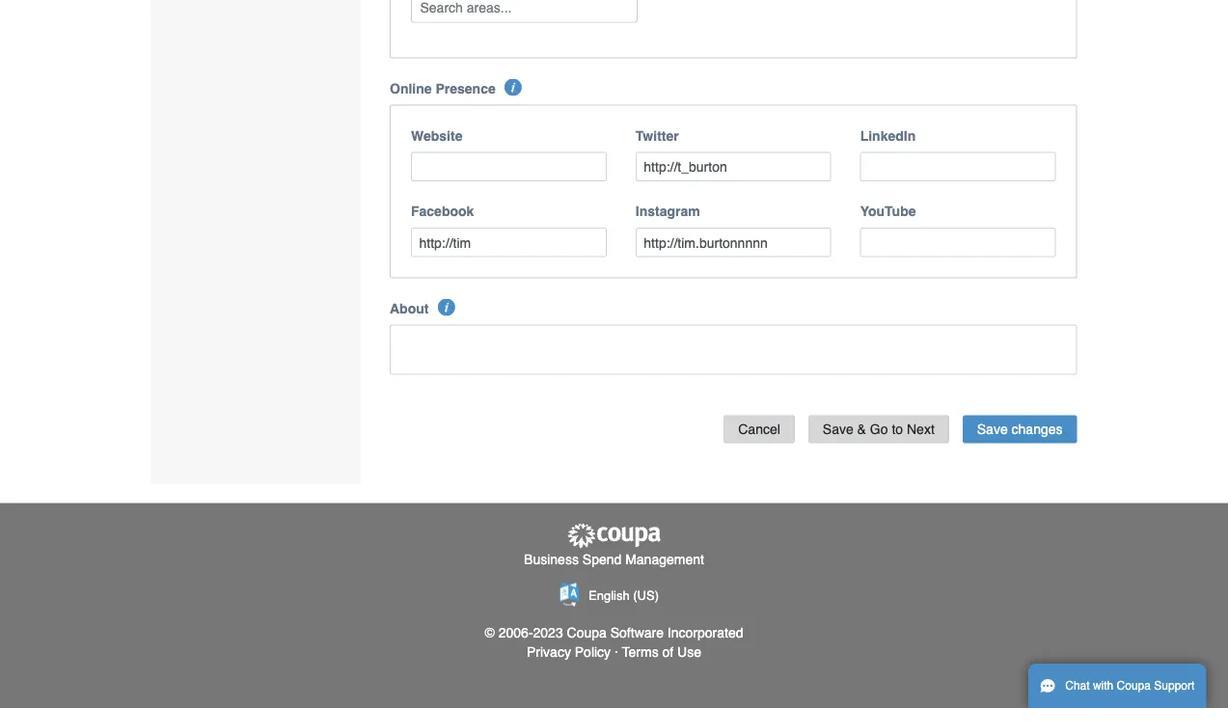 Task type: vqa. For each thing, say whether or not it's contained in the screenshot.
No connected customers
no



Task type: locate. For each thing, give the bounding box(es) containing it.
save for save & go to next
[[823, 422, 854, 437]]

additional information image
[[505, 79, 522, 96]]

chat
[[1065, 679, 1090, 693]]

Search areas... text field
[[413, 0, 636, 22]]

coupa right with on the right bottom of page
[[1117, 679, 1151, 693]]

1 save from the left
[[823, 422, 854, 437]]

save & go to next
[[823, 422, 935, 437]]

coupa supplier portal image
[[566, 522, 662, 550]]

save
[[823, 422, 854, 437], [977, 422, 1008, 437]]

LinkedIn text field
[[860, 152, 1056, 182]]

0 horizontal spatial coupa
[[567, 625, 607, 641]]

coupa
[[567, 625, 607, 641], [1117, 679, 1151, 693]]

save left &
[[823, 422, 854, 437]]

Facebook text field
[[411, 228, 607, 257]]

2006-
[[499, 625, 533, 641]]

1 horizontal spatial save
[[977, 422, 1008, 437]]

save & go to next button
[[808, 416, 949, 443]]

instagram
[[636, 204, 700, 219]]

1 horizontal spatial coupa
[[1117, 679, 1151, 693]]

support
[[1154, 679, 1195, 693]]

online
[[390, 81, 432, 96]]

privacy policy
[[527, 645, 611, 660]]

Website text field
[[411, 152, 607, 182]]

changes
[[1012, 422, 1063, 437]]

english
[[589, 589, 630, 603]]

software
[[610, 625, 664, 641]]

coupa up the policy
[[567, 625, 607, 641]]

save left changes
[[977, 422, 1008, 437]]

2 save from the left
[[977, 422, 1008, 437]]

0 horizontal spatial save
[[823, 422, 854, 437]]

english (us)
[[589, 589, 659, 603]]

online presence
[[390, 81, 496, 96]]

0 vertical spatial coupa
[[567, 625, 607, 641]]

twitter
[[636, 128, 679, 143]]

youtube
[[860, 204, 916, 219]]

management
[[625, 551, 704, 567]]

© 2006-2023 coupa software incorporated
[[485, 625, 743, 641]]

2023
[[533, 625, 563, 641]]

terms of use link
[[622, 645, 701, 660]]

linkedin
[[860, 128, 916, 143]]

1 vertical spatial coupa
[[1117, 679, 1151, 693]]

©
[[485, 625, 495, 641]]

facebook
[[411, 204, 474, 219]]

About text field
[[390, 325, 1077, 375]]

save changes button
[[963, 416, 1077, 443]]

(us)
[[633, 589, 659, 603]]

save for save changes
[[977, 422, 1008, 437]]

additional information image
[[438, 299, 455, 316]]

next
[[907, 422, 935, 437]]

presence
[[436, 81, 496, 96]]



Task type: describe. For each thing, give the bounding box(es) containing it.
business
[[524, 551, 579, 567]]

about
[[390, 301, 429, 316]]

cancel link
[[724, 416, 795, 443]]

cancel
[[738, 422, 780, 437]]

privacy
[[527, 645, 571, 660]]

policy
[[575, 645, 611, 660]]

save changes
[[977, 422, 1063, 437]]

website
[[411, 128, 463, 143]]

coupa inside button
[[1117, 679, 1151, 693]]

of
[[662, 645, 674, 660]]

terms
[[622, 645, 659, 660]]

chat with coupa support
[[1065, 679, 1195, 693]]

YouTube text field
[[860, 228, 1056, 257]]

incorporated
[[668, 625, 743, 641]]

use
[[677, 645, 701, 660]]

privacy policy link
[[527, 645, 611, 660]]

with
[[1093, 679, 1114, 693]]

chat with coupa support button
[[1029, 664, 1206, 708]]

business spend management
[[524, 551, 704, 567]]

Twitter text field
[[636, 152, 831, 182]]

Instagram text field
[[636, 228, 831, 257]]

to
[[892, 422, 903, 437]]

spend
[[583, 551, 622, 567]]

&
[[857, 422, 866, 437]]

terms of use
[[622, 645, 701, 660]]

go
[[870, 422, 888, 437]]



